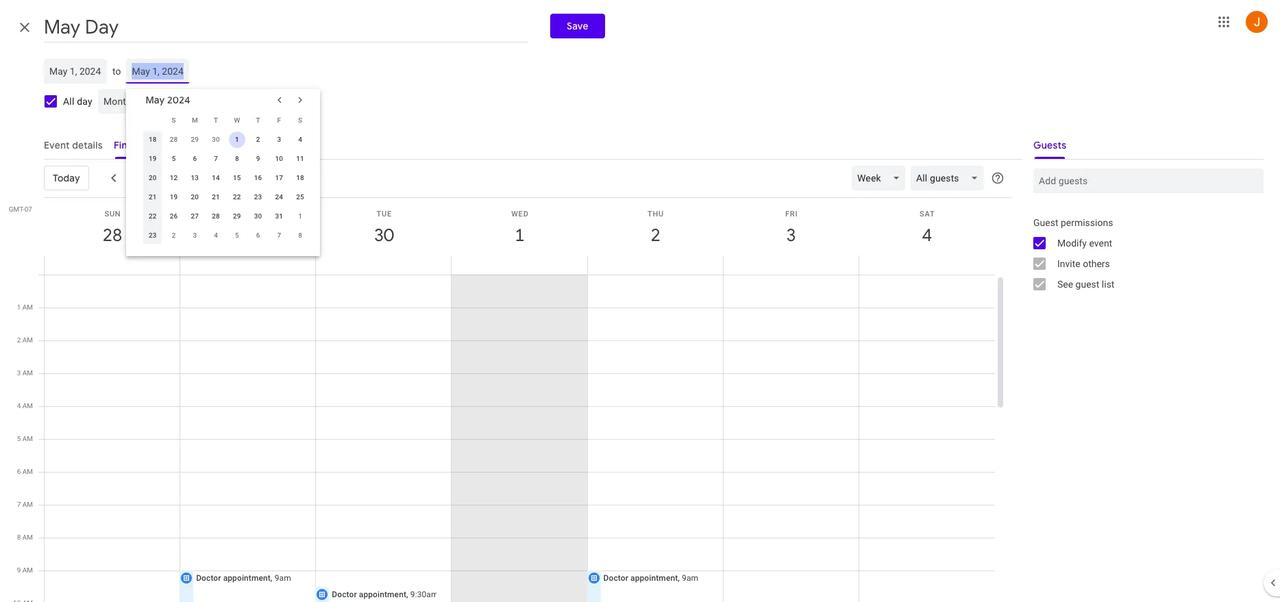 Task type: locate. For each thing, give the bounding box(es) containing it.
group containing guest permissions
[[1023, 213, 1265, 295]]

21 down 14 element
[[212, 193, 220, 201]]

1 vertical spatial 19
[[170, 193, 178, 201]]

End date text field
[[132, 63, 184, 80]]

18 down 11 element
[[296, 174, 304, 182]]

19 up apr
[[149, 155, 157, 163]]

t
[[214, 117, 218, 124], [256, 117, 260, 124]]

30
[[212, 136, 220, 143], [254, 213, 262, 220], [374, 224, 393, 247]]

2 vertical spatial 7
[[17, 501, 21, 509]]

2 column header
[[587, 198, 724, 275]]

6 am from the top
[[22, 468, 33, 476]]

grid containing 28
[[0, 198, 1007, 603]]

28 down the 21 element
[[212, 213, 220, 220]]

0 vertical spatial column header
[[142, 111, 163, 130]]

am down the 6 am
[[22, 501, 33, 509]]

0 horizontal spatial 30
[[212, 136, 220, 143]]

0 horizontal spatial 5
[[17, 435, 21, 443]]

9 am from the top
[[22, 567, 33, 575]]

29
[[191, 136, 199, 143], [233, 213, 241, 220]]

list
[[1103, 279, 1115, 290]]

s up april 28 element
[[172, 117, 176, 124]]

5
[[172, 155, 176, 163], [235, 232, 239, 239], [17, 435, 21, 443]]

0 horizontal spatial doctor
[[196, 574, 221, 584]]

0 horizontal spatial 21
[[149, 193, 157, 201]]

7 am from the top
[[22, 501, 33, 509]]

save
[[567, 20, 588, 32]]

am up 4 am
[[22, 370, 33, 377]]

0 horizontal spatial ,
[[271, 574, 273, 584]]

1 horizontal spatial 6
[[193, 155, 197, 163]]

23 down the 16 element
[[254, 193, 262, 201]]

6 for june 6 element
[[256, 232, 260, 239]]

1 horizontal spatial 9am
[[682, 574, 699, 584]]

1 horizontal spatial 18
[[296, 174, 304, 182]]

18
[[149, 136, 157, 143], [296, 174, 304, 182]]

2 horizontal spatial doctor
[[604, 574, 629, 584]]

1 vertical spatial 29
[[233, 213, 241, 220]]

23 element
[[250, 189, 266, 206]]

0 horizontal spatial 9
[[17, 567, 21, 575]]

june 8 element
[[292, 228, 309, 244]]

1 horizontal spatial t
[[256, 117, 260, 124]]

1 vertical spatial 6
[[256, 232, 260, 239]]

5 for 5 am
[[17, 435, 21, 443]]

guest
[[1034, 217, 1059, 228]]

0 horizontal spatial 19
[[149, 155, 157, 163]]

2 21 from the left
[[212, 193, 220, 201]]

,
[[271, 574, 273, 584], [678, 574, 680, 584], [407, 590, 409, 600]]

row group containing 18
[[142, 130, 311, 246]]

2024 right 14
[[221, 173, 243, 184]]

1 horizontal spatial 30
[[254, 213, 262, 220]]

1 horizontal spatial 9
[[256, 155, 260, 163]]

1 down wed
[[514, 224, 524, 247]]

4
[[298, 136, 302, 143], [922, 224, 932, 247], [214, 232, 218, 239], [17, 403, 21, 410]]

20 down 13 element
[[191, 193, 199, 201]]

23 inside '23' element
[[254, 193, 262, 201]]

wednesday, may 1 element
[[504, 220, 536, 252]]

all day
[[63, 96, 92, 107]]

7 down the 6 am
[[17, 501, 21, 509]]

2 horizontal spatial 7
[[277, 232, 281, 239]]

2 am from the top
[[22, 337, 33, 344]]

29 for april 29 element
[[191, 136, 199, 143]]

7
[[214, 155, 218, 163], [277, 232, 281, 239], [17, 501, 21, 509]]

am up '2 am'
[[22, 304, 33, 311]]

8
[[235, 155, 239, 163], [298, 232, 302, 239], [17, 534, 21, 542]]

0 horizontal spatial t
[[214, 117, 218, 124]]

to
[[112, 66, 121, 77]]

friday, may 3 element
[[776, 220, 808, 252]]

1 up '2 am'
[[17, 304, 21, 311]]

apr 28 – may 4, 2024
[[152, 173, 243, 184]]

row containing 20
[[142, 169, 311, 188]]

3 down fri
[[786, 224, 796, 247]]

0 horizontal spatial doctor appointment , 9am
[[196, 574, 291, 584]]

all
[[63, 96, 74, 107]]

None field
[[98, 89, 271, 114], [852, 166, 912, 191], [912, 166, 990, 191], [98, 89, 271, 114], [852, 166, 912, 191], [912, 166, 990, 191]]

6 inside grid
[[17, 468, 21, 476]]

19
[[149, 155, 157, 163], [170, 193, 178, 201]]

9 down 8 am
[[17, 567, 21, 575]]

30 down tue at the left of page
[[374, 224, 393, 247]]

am for 2 am
[[22, 337, 33, 344]]

3 am from the top
[[22, 370, 33, 377]]

wed
[[512, 210, 529, 219]]

0 horizontal spatial 8
[[17, 534, 21, 542]]

group
[[1023, 213, 1265, 295]]

2 horizontal spatial 6
[[256, 232, 260, 239]]

1 horizontal spatial s
[[298, 117, 302, 124]]

2 vertical spatial 30
[[374, 224, 393, 247]]

am for 9 am
[[22, 567, 33, 575]]

4 am
[[17, 403, 33, 410]]

1 vertical spatial 5
[[235, 232, 239, 239]]

1 vertical spatial 23
[[149, 232, 157, 239]]

0 horizontal spatial 6
[[17, 468, 21, 476]]

1 horizontal spatial doctor appointment , 9am
[[604, 574, 699, 584]]

fri
[[786, 210, 798, 219]]

row containing 18
[[142, 130, 311, 149]]

6 for 6 am
[[17, 468, 21, 476]]

june 3 element
[[187, 228, 203, 244]]

3
[[277, 136, 281, 143], [786, 224, 796, 247], [193, 232, 197, 239], [17, 370, 21, 377]]

1 vertical spatial 9
[[17, 567, 21, 575]]

20 left 12
[[149, 174, 157, 182]]

1
[[235, 136, 239, 143], [298, 213, 302, 220], [514, 224, 524, 247], [17, 304, 21, 311]]

30 right april 29 element
[[212, 136, 220, 143]]

7 inside grid
[[17, 501, 21, 509]]

Title text field
[[44, 12, 528, 43]]

1 vertical spatial 8
[[298, 232, 302, 239]]

2024 down end date text box
[[167, 94, 190, 106]]

0 vertical spatial 19
[[149, 155, 157, 163]]

am up 3 am
[[22, 337, 33, 344]]

7 for june 7 element
[[277, 232, 281, 239]]

june 1 element
[[292, 208, 309, 225]]

1 horizontal spatial 5
[[172, 155, 176, 163]]

appointment
[[223, 574, 271, 584], [631, 574, 678, 584], [359, 590, 407, 600]]

12
[[170, 174, 178, 182]]

column header
[[142, 111, 163, 130], [180, 198, 316, 275]]

0 horizontal spatial s
[[172, 117, 176, 124]]

0 horizontal spatial 22
[[149, 213, 157, 220]]

0 vertical spatial may
[[146, 94, 165, 106]]

2 vertical spatial 8
[[17, 534, 21, 542]]

cell
[[452, 274, 588, 603], [45, 275, 180, 603], [179, 275, 316, 603], [315, 275, 452, 603], [587, 275, 724, 603], [724, 275, 860, 603], [860, 275, 996, 603]]

1 vertical spatial column header
[[180, 198, 316, 275]]

w
[[234, 117, 240, 124]]

20
[[149, 174, 157, 182], [191, 193, 199, 201]]

1 am
[[17, 304, 33, 311]]

t right w
[[256, 117, 260, 124]]

15 element
[[229, 170, 245, 187]]

2 up 3 am
[[17, 337, 21, 344]]

21 inside the 21 element
[[212, 193, 220, 201]]

25 element
[[292, 189, 309, 206]]

22 inside 'element'
[[233, 193, 241, 201]]

0 vertical spatial 9
[[256, 155, 260, 163]]

doctor
[[196, 574, 221, 584], [604, 574, 629, 584], [332, 590, 357, 600]]

1 horizontal spatial may
[[191, 173, 209, 184]]

event
[[1090, 238, 1113, 249]]

may down end date text box
[[146, 94, 165, 106]]

4 am from the top
[[22, 403, 33, 410]]

2 horizontal spatial 8
[[298, 232, 302, 239]]

–
[[182, 173, 189, 184]]

22 down '15' element
[[233, 193, 241, 201]]

1 horizontal spatial 29
[[233, 213, 241, 220]]

5 down 4 am
[[17, 435, 21, 443]]

27 element
[[187, 208, 203, 225]]

0 horizontal spatial 23
[[149, 232, 157, 239]]

6
[[193, 155, 197, 163], [256, 232, 260, 239], [17, 468, 21, 476]]

4 down 3 am
[[17, 403, 21, 410]]

5 down april 28 element
[[172, 155, 176, 163]]

1 horizontal spatial 7
[[214, 155, 218, 163]]

0 vertical spatial 7
[[214, 155, 218, 163]]

0 horizontal spatial 9am
[[275, 574, 291, 584]]

1 am from the top
[[22, 304, 33, 311]]

29 down 22 'element'
[[233, 213, 241, 220]]

18 left april 28 element
[[149, 136, 157, 143]]

1 horizontal spatial 23
[[254, 193, 262, 201]]

8 for 8 am
[[17, 534, 21, 542]]

5 down the 29 element
[[235, 232, 239, 239]]

0 horizontal spatial 2024
[[167, 94, 190, 106]]

17 element
[[271, 170, 288, 187]]

navigation toolbar
[[44, 159, 1012, 198]]

8 am
[[17, 534, 33, 542]]

permissions
[[1062, 217, 1114, 228]]

0 horizontal spatial appointment
[[223, 574, 271, 584]]

1 horizontal spatial 2024
[[221, 173, 243, 184]]

11
[[296, 155, 304, 163]]

june 6 element
[[250, 228, 266, 244]]

8 down '1' cell
[[235, 155, 239, 163]]

0 vertical spatial 18
[[149, 136, 157, 143]]

am
[[22, 304, 33, 311], [22, 337, 33, 344], [22, 370, 33, 377], [22, 403, 33, 410], [22, 435, 33, 443], [22, 468, 33, 476], [22, 501, 33, 509], [22, 534, 33, 542], [22, 567, 33, 575]]

2 horizontal spatial 30
[[374, 224, 393, 247]]

column header inside may 2024 grid
[[142, 111, 163, 130]]

1 vertical spatial 7
[[277, 232, 281, 239]]

23
[[254, 193, 262, 201], [149, 232, 157, 239]]

9
[[256, 155, 260, 163], [17, 567, 21, 575]]

9am
[[275, 574, 291, 584], [682, 574, 699, 584]]

s
[[172, 117, 176, 124], [298, 117, 302, 124]]

may
[[146, 94, 165, 106], [191, 173, 209, 184]]

am down 3 am
[[22, 403, 33, 410]]

row containing doctor appointment
[[38, 274, 996, 603]]

4 down sat
[[922, 224, 932, 247]]

23 left june 2 element
[[149, 232, 157, 239]]

19 element
[[166, 189, 182, 206]]

22 left 26
[[149, 213, 157, 220]]

6 up 7 am
[[17, 468, 21, 476]]

grid
[[0, 198, 1007, 603]]

29 down m
[[191, 136, 199, 143]]

30 for 30 element
[[254, 213, 262, 220]]

21
[[149, 193, 157, 201], [212, 193, 220, 201]]

1 vertical spatial 30
[[254, 213, 262, 220]]

1 vertical spatial may
[[191, 173, 209, 184]]

gmt-
[[9, 206, 25, 213]]

0 horizontal spatial may
[[146, 94, 165, 106]]

am down 8 am
[[22, 567, 33, 575]]

1 horizontal spatial 22
[[233, 193, 241, 201]]

4 down 28 element
[[214, 232, 218, 239]]

1 vertical spatial 20
[[191, 193, 199, 201]]

am up 7 am
[[22, 468, 33, 476]]

0 vertical spatial 30
[[212, 136, 220, 143]]

row
[[142, 111, 311, 130], [142, 130, 311, 149], [142, 149, 311, 169], [142, 169, 311, 188], [142, 188, 311, 207], [142, 207, 311, 226], [142, 226, 311, 246], [38, 274, 996, 603]]

28 column header
[[44, 198, 180, 275]]

0 horizontal spatial 7
[[17, 501, 21, 509]]

4 inside sat 4
[[922, 224, 932, 247]]

8 inside grid
[[17, 534, 21, 542]]

doctor appointment , 9am
[[196, 574, 291, 584], [604, 574, 699, 584]]

28 left '–'
[[169, 173, 180, 184]]

4 inside 'element'
[[214, 232, 218, 239]]

9 inside row
[[256, 155, 260, 163]]

2 inside thu 2
[[650, 224, 660, 247]]

3 column header
[[723, 198, 860, 275]]

s right f
[[298, 117, 302, 124]]

june 5 element
[[229, 228, 245, 244]]

2
[[256, 136, 260, 143], [650, 224, 660, 247], [172, 232, 176, 239], [17, 337, 21, 344]]

5 am from the top
[[22, 435, 33, 443]]

0 vertical spatial 23
[[254, 193, 262, 201]]

28
[[170, 136, 178, 143], [169, 173, 180, 184], [212, 213, 220, 220], [102, 224, 121, 247]]

am down 4 am
[[22, 435, 33, 443]]

tue
[[377, 210, 392, 219]]

t up "april 30" element at the top left of page
[[214, 117, 218, 124]]

2024 inside 'navigation' toolbar
[[221, 173, 243, 184]]

day
[[77, 96, 92, 107]]

22 element
[[229, 189, 245, 206]]

thursday, may 2 element
[[640, 220, 672, 252]]

8 up 9 am
[[17, 534, 21, 542]]

26
[[170, 213, 178, 220]]

6 down april 29 element
[[193, 155, 197, 163]]

24 element
[[271, 189, 288, 206]]

19 down 12 element
[[170, 193, 178, 201]]

1 column header
[[452, 198, 588, 275]]

guest
[[1076, 279, 1100, 290]]

am for 6 am
[[22, 468, 33, 476]]

0 horizontal spatial column header
[[142, 111, 163, 130]]

3 down the 27 element
[[193, 232, 197, 239]]

1 s from the left
[[172, 117, 176, 124]]

0 vertical spatial 6
[[193, 155, 197, 163]]

0 horizontal spatial 29
[[191, 136, 199, 143]]

invite
[[1058, 259, 1081, 270]]

5 inside grid
[[17, 435, 21, 443]]

may right '–'
[[191, 173, 209, 184]]

2 doctor appointment , 9am from the left
[[604, 574, 699, 584]]

21 element
[[208, 189, 224, 206]]

1 vertical spatial 2024
[[221, 173, 243, 184]]

2 vertical spatial 5
[[17, 435, 21, 443]]

sat
[[920, 210, 936, 219]]

9 for 9 am
[[17, 567, 21, 575]]

9 up the 16
[[256, 155, 260, 163]]

21 down apr
[[149, 193, 157, 201]]

7 down "31" element
[[277, 232, 281, 239]]

invite others
[[1058, 259, 1111, 270]]

8 am from the top
[[22, 534, 33, 542]]

june 7 element
[[271, 228, 288, 244]]

15
[[233, 174, 241, 182]]

7 down "april 30" element at the top left of page
[[214, 155, 218, 163]]

6 down 30 element
[[256, 232, 260, 239]]

1 down w
[[235, 136, 239, 143]]

1 horizontal spatial 8
[[235, 155, 239, 163]]

12 element
[[166, 170, 182, 187]]

2 vertical spatial 6
[[17, 468, 21, 476]]

2024
[[167, 94, 190, 106], [221, 173, 243, 184]]

9 inside grid
[[17, 567, 21, 575]]

22
[[233, 193, 241, 201], [149, 213, 157, 220]]

row group
[[142, 130, 311, 246]]

tuesday, april 30 element
[[368, 220, 400, 252]]

1 doctor appointment , 9am from the left
[[196, 574, 291, 584]]

am up 9 am
[[22, 534, 33, 542]]

2 horizontal spatial 5
[[235, 232, 239, 239]]

1 vertical spatial 18
[[296, 174, 304, 182]]

2 down thu
[[650, 224, 660, 247]]

9 am
[[17, 567, 33, 575]]

1 t from the left
[[214, 117, 218, 124]]

2 am
[[17, 337, 33, 344]]

28 down sun
[[102, 224, 121, 247]]

Start date text field
[[49, 63, 101, 80]]

24
[[275, 193, 283, 201]]

0 vertical spatial 20
[[149, 174, 157, 182]]

1 horizontal spatial appointment
[[359, 590, 407, 600]]

april 30 element
[[208, 132, 224, 148]]

8 down june 1 element
[[298, 232, 302, 239]]

1 horizontal spatial 21
[[212, 193, 220, 201]]

0 vertical spatial 22
[[233, 193, 241, 201]]

30 down '23' element
[[254, 213, 262, 220]]

30 inside "column header"
[[374, 224, 393, 247]]

modify
[[1058, 238, 1088, 249]]

1 9am from the left
[[275, 574, 291, 584]]

0 vertical spatial 29
[[191, 136, 199, 143]]

3 am
[[17, 370, 33, 377]]



Task type: describe. For each thing, give the bounding box(es) containing it.
9 for 9
[[256, 155, 260, 163]]

11 element
[[292, 151, 309, 167]]

see guest list
[[1058, 279, 1115, 290]]

june 4 element
[[208, 228, 224, 244]]

row containing 23
[[142, 226, 311, 246]]

2 right '1' cell
[[256, 136, 260, 143]]

am for 1 am
[[22, 304, 33, 311]]

28 inside column header
[[102, 224, 121, 247]]

thu 2
[[648, 210, 665, 247]]

june 2 element
[[166, 228, 182, 244]]

30 for "april 30" element at the top left of page
[[212, 136, 220, 143]]

2 s from the left
[[298, 117, 302, 124]]

18 element
[[292, 170, 309, 187]]

row inside grid
[[38, 274, 996, 603]]

1 cell
[[227, 130, 248, 149]]

row containing 22
[[142, 207, 311, 226]]

4 column header
[[859, 198, 996, 275]]

10
[[275, 155, 283, 163]]

save button
[[550, 14, 605, 38]]

1 down 25 element
[[298, 213, 302, 220]]

1 horizontal spatial ,
[[407, 590, 409, 600]]

2 down 26 element
[[172, 232, 176, 239]]

m
[[192, 117, 198, 124]]

others
[[1084, 259, 1111, 270]]

april 28 element
[[166, 132, 182, 148]]

0 horizontal spatial 18
[[149, 136, 157, 143]]

3 up 10
[[277, 136, 281, 143]]

16
[[254, 174, 262, 182]]

fri 3
[[786, 210, 798, 247]]

31 element
[[271, 208, 288, 225]]

13 element
[[187, 170, 203, 187]]

row containing 21
[[142, 188, 311, 207]]

may 2024
[[146, 94, 190, 106]]

sun
[[105, 210, 121, 219]]

tue 30
[[374, 210, 393, 247]]

1 inside wed 1
[[514, 224, 524, 247]]

apr
[[152, 173, 167, 184]]

7 am
[[17, 501, 33, 509]]

row containing s
[[142, 111, 311, 130]]

6 am
[[17, 468, 33, 476]]

17
[[275, 174, 283, 182]]

0 vertical spatial 2024
[[167, 94, 190, 106]]

2 horizontal spatial appointment
[[631, 574, 678, 584]]

am for 4 am
[[22, 403, 33, 410]]

today button
[[44, 162, 89, 195]]

27
[[191, 213, 199, 220]]

8 for june 8 element
[[298, 232, 302, 239]]

sat 4
[[920, 210, 936, 247]]

7 for 7 am
[[17, 501, 21, 509]]

16 element
[[250, 170, 266, 187]]

modify event
[[1058, 238, 1113, 249]]

am for 3 am
[[22, 370, 33, 377]]

0 vertical spatial 8
[[235, 155, 239, 163]]

today
[[53, 172, 80, 184]]

1 vertical spatial 22
[[149, 213, 157, 220]]

28 left april 29 element
[[170, 136, 178, 143]]

1 horizontal spatial 20
[[191, 193, 199, 201]]

1 21 from the left
[[149, 193, 157, 201]]

3 inside the fri 3
[[786, 224, 796, 247]]

30 element
[[250, 208, 266, 225]]

may inside 'navigation' toolbar
[[191, 173, 209, 184]]

10 element
[[271, 151, 288, 167]]

2 9am from the left
[[682, 574, 699, 584]]

saturday, may 4 element
[[912, 220, 944, 252]]

07
[[25, 206, 32, 213]]

see
[[1058, 279, 1074, 290]]

1 horizontal spatial column header
[[180, 198, 316, 275]]

Guests text field
[[1040, 169, 1259, 193]]

20 element
[[187, 189, 203, 206]]

2 t from the left
[[256, 117, 260, 124]]

may 2024 grid
[[139, 111, 311, 246]]

5 for june 5 element
[[235, 232, 239, 239]]

28 inside 'navigation' toolbar
[[169, 173, 180, 184]]

31
[[275, 213, 283, 220]]

row group inside may 2024 grid
[[142, 130, 311, 246]]

am for 8 am
[[22, 534, 33, 542]]

sun 28
[[102, 210, 121, 247]]

25
[[296, 193, 304, 201]]

am for 5 am
[[22, 435, 33, 443]]

5 am
[[17, 435, 33, 443]]

thu
[[648, 210, 665, 219]]

am for 7 am
[[22, 501, 33, 509]]

0 horizontal spatial 20
[[149, 174, 157, 182]]

4 up 11
[[298, 136, 302, 143]]

sunday, april 28 element
[[97, 220, 128, 252]]

1 horizontal spatial doctor
[[332, 590, 357, 600]]

13
[[191, 174, 199, 182]]

gmt-07
[[9, 206, 32, 213]]

april 29 element
[[187, 132, 203, 148]]

9:30am
[[411, 590, 439, 600]]

guest permissions
[[1034, 217, 1114, 228]]

0 vertical spatial 5
[[172, 155, 176, 163]]

2 horizontal spatial ,
[[678, 574, 680, 584]]

14
[[212, 174, 220, 182]]

29 for the 29 element
[[233, 213, 241, 220]]

wed 1
[[512, 210, 529, 247]]

30 column header
[[316, 198, 452, 275]]

1 inside cell
[[235, 136, 239, 143]]

29 element
[[229, 208, 245, 225]]

14 element
[[208, 170, 224, 187]]

f
[[277, 117, 281, 124]]

1 horizontal spatial 19
[[170, 193, 178, 201]]

4,
[[212, 173, 219, 184]]

doctor appointment , 9:30am
[[332, 590, 439, 600]]

26 element
[[166, 208, 182, 225]]

3 up 4 am
[[17, 370, 21, 377]]

row containing 19
[[142, 149, 311, 169]]

28 element
[[208, 208, 224, 225]]



Task type: vqa. For each thing, say whether or not it's contained in the screenshot.


